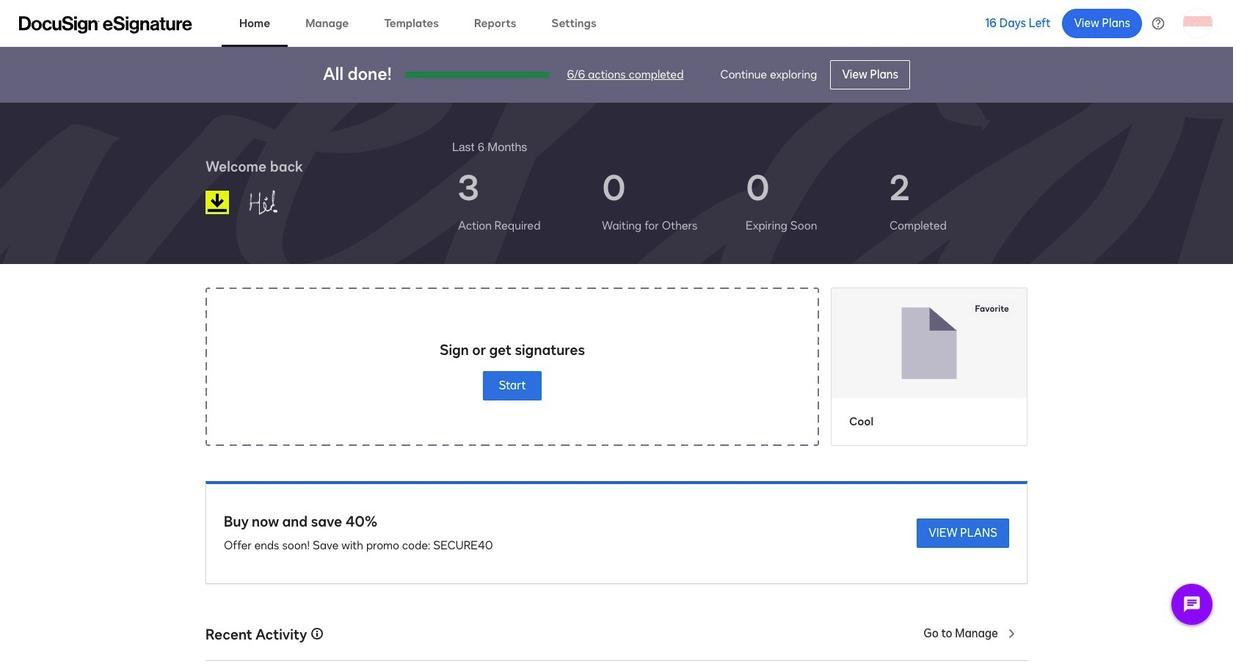 Task type: locate. For each thing, give the bounding box(es) containing it.
docusignlogo image
[[206, 191, 229, 214]]

docusign esignature image
[[19, 16, 192, 33]]

list
[[452, 156, 1028, 247]]

use cool image
[[832, 289, 1027, 398]]

heading
[[452, 138, 527, 156]]

your uploaded profile image image
[[1184, 8, 1213, 38]]



Task type: vqa. For each thing, say whether or not it's contained in the screenshot.
'Use Cool' image
yes



Task type: describe. For each thing, give the bounding box(es) containing it.
generic name image
[[242, 184, 318, 222]]



